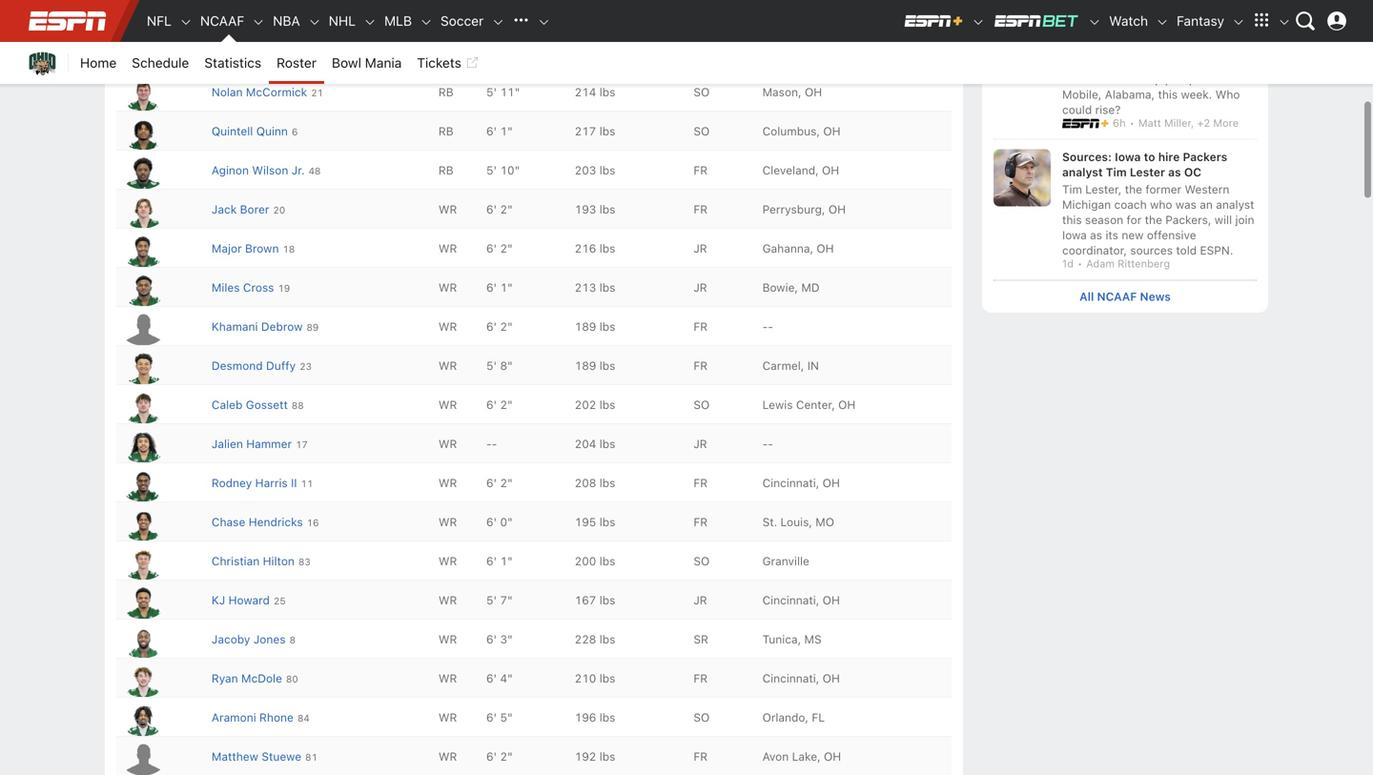 Task type: vqa. For each thing, say whether or not it's contained in the screenshot.


Task type: locate. For each thing, give the bounding box(es) containing it.
so left lewis at right bottom
[[694, 398, 710, 412]]

who
[[1150, 198, 1173, 211]]

2" for 208 lbs
[[500, 477, 513, 490]]

soccer image
[[491, 15, 505, 29]]

so for mason, oh
[[694, 86, 710, 99]]

0 horizontal spatial ncaaf
[[200, 13, 244, 29]]

1 vertical spatial https://a.espncdn.com/combiner/i?img=/i/headshots/nophoto.png&w=200&h=146 image
[[120, 742, 166, 775]]

4 jr from the top
[[694, 594, 707, 607]]

204
[[575, 437, 596, 451]]

1 2" from the top
[[500, 203, 513, 216]]

lake,
[[792, 750, 821, 764]]

mlb image
[[420, 15, 433, 29]]

4 wr from the top
[[439, 320, 457, 333]]

bryce kitrell link
[[212, 46, 277, 60]]

lbs right 228
[[600, 633, 615, 646]]

0 vertical spatial 189
[[575, 320, 596, 333]]

major brown 18
[[212, 242, 295, 255]]

coordinator,
[[1062, 244, 1127, 257]]

major brown link
[[212, 242, 279, 255]]

in left on
[[1195, 42, 1204, 55]]

6 6' from the top
[[486, 398, 497, 412]]

perrysburg,
[[763, 203, 825, 216]]

quintell
[[212, 125, 253, 138]]

draft down prospects,
[[1087, 42, 1113, 55]]

1 so from the top
[[694, 86, 710, 99]]

1 vertical spatial cincinnati, oh
[[763, 594, 840, 607]]

8
[[289, 635, 296, 646]]

6' for 217
[[486, 125, 497, 138]]

oh right 'mason,'
[[805, 86, 822, 99]]

jacoby
[[212, 633, 250, 646]]

fr for 80
[[694, 672, 708, 685]]

oh right columbus,
[[823, 125, 841, 138]]

6' for 213
[[486, 281, 497, 294]]

in up who
[[1222, 73, 1232, 86]]

lbs right 192
[[600, 750, 615, 764]]

0 horizontal spatial tim
[[1062, 183, 1082, 196]]

wr for 18
[[439, 242, 457, 255]]

christian
[[212, 555, 260, 568]]

1 vertical spatial iowa
[[1062, 229, 1087, 242]]

ncaaf up bryce
[[200, 13, 244, 29]]

1 horizontal spatial analyst
[[1216, 198, 1255, 211]]

5' 11" for nolan mccormick
[[486, 86, 520, 99]]

this
[[1158, 88, 1178, 101], [1062, 213, 1082, 227]]

cincinnati, oh up tunica, ms
[[763, 594, 840, 607]]

1" up 7"
[[500, 555, 513, 568]]

0 vertical spatial 6' 1"
[[486, 125, 513, 138]]

-- up "6' 0"" on the left bottom
[[486, 437, 497, 451]]

oh for 167 lbs
[[823, 594, 840, 607]]

11
[[301, 478, 313, 489]]

lbs for 83
[[600, 555, 615, 568]]

6' 2" for 208
[[486, 477, 513, 490]]

nfl image
[[179, 15, 193, 29]]

203 lbs
[[575, 164, 615, 177]]

4 so from the top
[[694, 555, 710, 568]]

6 2" from the top
[[500, 750, 513, 764]]

tim
[[1106, 166, 1127, 179], [1062, 183, 1082, 196]]

0 vertical spatial 1"
[[500, 125, 513, 138]]

oh for 216 lbs
[[817, 242, 834, 255]]

lbs for ii
[[600, 477, 615, 490]]

2 6' 1" from the top
[[486, 281, 513, 294]]

lbs right 210
[[600, 672, 615, 685]]

5 6' 2" from the top
[[486, 477, 513, 490]]

so left columbus,
[[694, 125, 710, 138]]

cincinnati, for 210 lbs
[[763, 672, 819, 685]]

9 wr from the top
[[439, 516, 457, 529]]

oh up mo
[[823, 477, 840, 490]]

ncaaf
[[200, 13, 244, 29], [1097, 290, 1137, 303]]

2 6' from the top
[[486, 203, 497, 216]]

profile management image
[[1327, 11, 1347, 31]]

0 vertical spatial 189 lbs
[[575, 320, 615, 333]]

1 vertical spatial 1"
[[500, 281, 513, 294]]

cincinnati, for 167 lbs
[[763, 594, 819, 607]]

so for columbus, oh
[[694, 125, 710, 138]]

6' 1" up 5' 8"
[[486, 281, 513, 294]]

qbs,
[[1126, 25, 1153, 38]]

wilson
[[252, 164, 288, 177]]

1 vertical spatial as
[[1090, 229, 1103, 242]]

lbs right 217 at top left
[[600, 125, 615, 138]]

11" left more sports icon
[[500, 7, 520, 21]]

2 so from the top
[[694, 125, 710, 138]]

1 cincinnati, from the top
[[763, 477, 819, 490]]

fr for ii
[[694, 477, 708, 490]]

1 horizontal spatial iowa
[[1115, 150, 1141, 164]]

0 vertical spatial iowa
[[1115, 150, 1141, 164]]

as down hire
[[1168, 166, 1181, 179]]

mania
[[365, 55, 402, 71]]

https://a.espncdn.com/i/headshots/college football/players/full/5156076.png image
[[120, 156, 166, 189]]

1 6' 1" from the top
[[486, 125, 513, 138]]

roster
[[277, 55, 317, 71]]

as up coordinator,
[[1090, 229, 1103, 242]]

rb for 214 lbs
[[439, 86, 454, 99]]

cincinnati, oh for 167 lbs
[[763, 594, 840, 607]]

oh right cleveland,
[[822, 164, 839, 177]]

2 jr from the top
[[694, 281, 707, 294]]

2 cincinnati, oh from the top
[[763, 594, 840, 607]]

1 https://a.espncdn.com/combiner/i?img=/i/headshots/nophoto.png&w=200&h=146 image from the top
[[120, 312, 166, 346]]

1 horizontal spatial as
[[1168, 166, 1181, 179]]

167
[[575, 594, 596, 607]]

oh for 214 lbs
[[805, 86, 822, 99]]

8 wr from the top
[[439, 477, 457, 490]]

0 horizontal spatial as
[[1090, 229, 1103, 242]]

lester,
[[1086, 183, 1122, 196]]

michael
[[1062, 57, 1104, 71]]

2 vertical spatial 6' 1"
[[486, 555, 513, 568]]

1 5' 11" from the top
[[486, 7, 520, 21]]

espn bet image
[[993, 13, 1081, 29], [1088, 15, 1102, 29]]

rodney
[[212, 477, 252, 490]]

aramoni rhone 84
[[212, 711, 310, 724]]

https://a.espncdn.com/combiner/i?img=/i/headshots/nophoto.png&w=200&h=146 image up https://a.espncdn.com/i/headshots/college football/players/full/5069238.png image
[[120, 312, 166, 346]]

espn more sports home page image
[[507, 7, 535, 35]]

1" up the 5' 10"
[[500, 125, 513, 138]]

statistics link
[[197, 42, 269, 84]]

213 lbs
[[575, 281, 615, 294]]

2024 senior bowl: top nfl draft prospects, qbs, predictions image
[[994, 9, 1051, 66]]

23
[[300, 361, 312, 372]]

2 189 lbs from the top
[[575, 359, 615, 373]]

kj
[[212, 594, 225, 607]]

18 lbs from the top
[[600, 750, 615, 764]]

cincinnati, up tunica, ms
[[763, 594, 819, 607]]

lbs right 214
[[600, 86, 615, 99]]

lbs right 167
[[600, 594, 615, 607]]

jacoby jones 8
[[212, 633, 296, 646]]

0 horizontal spatial nfl
[[147, 13, 172, 29]]

5 lbs from the top
[[600, 242, 615, 255]]

1 fr from the top
[[694, 164, 708, 177]]

1 horizontal spatial this
[[1158, 88, 1178, 101]]

0 vertical spatial ncaaf
[[200, 13, 244, 29]]

1 6' 2" from the top
[[486, 203, 513, 216]]

0 horizontal spatial in
[[1195, 42, 1204, 55]]

5 so from the top
[[694, 711, 710, 724]]

2"
[[500, 203, 513, 216], [500, 242, 513, 255], [500, 320, 513, 333], [500, 398, 513, 412], [500, 477, 513, 490], [500, 750, 513, 764]]

2 1" from the top
[[500, 281, 513, 294]]

espn bet image right espn plus icon
[[993, 13, 1081, 29]]

8 fr from the top
[[694, 750, 708, 764]]

all
[[1080, 290, 1094, 303]]

ncaaf inside the global navigation element
[[200, 13, 244, 29]]

3 so from the top
[[694, 398, 710, 412]]

5' left espn more sports home page image
[[486, 7, 497, 21]]

lbs right 193
[[600, 203, 615, 216]]

1 1" from the top
[[500, 125, 513, 138]]

espn.
[[1200, 244, 1233, 257]]

13 6' from the top
[[486, 750, 497, 764]]

1 horizontal spatial nfl
[[1062, 42, 1084, 55]]

lbs for 6
[[600, 125, 615, 138]]

6' 3"
[[486, 633, 513, 646]]

global navigation element
[[19, 0, 1354, 42]]

14 wr from the top
[[439, 711, 457, 724]]

3 cincinnati, from the top
[[763, 672, 819, 685]]

15 wr from the top
[[439, 750, 457, 764]]

oh
[[805, 86, 822, 99], [823, 125, 841, 138], [822, 164, 839, 177], [829, 203, 846, 216], [817, 242, 834, 255], [838, 398, 856, 412], [823, 477, 840, 490], [823, 594, 840, 607], [823, 672, 840, 685], [824, 750, 841, 764]]

wr for 8
[[439, 633, 457, 646]]

nhl image
[[363, 15, 377, 29]]

5' left 8"
[[486, 359, 497, 373]]

6' for 189
[[486, 320, 497, 333]]

caleb gossett link
[[212, 398, 288, 412]]

6' 1" for 213
[[486, 281, 513, 294]]

189 down the 213 at the top of page
[[575, 320, 596, 333]]

https://a.espncdn.com/i/headshots/college football/players/full/5156064.png image
[[120, 429, 166, 463]]

6 lbs from the top
[[600, 281, 615, 294]]

so for orlando, fl
[[694, 711, 710, 724]]

oh right perrysburg,
[[829, 203, 846, 216]]

4 5' from the top
[[486, 359, 497, 373]]

8"
[[500, 359, 513, 373]]

214 lbs
[[575, 86, 615, 99]]

5'
[[486, 7, 497, 21], [486, 86, 497, 99], [486, 164, 497, 177], [486, 359, 497, 373], [486, 594, 497, 607]]

3 6' 1" from the top
[[486, 555, 513, 568]]

lbs right the 213 at the top of page
[[600, 281, 615, 294]]

tim up lester,
[[1106, 166, 1127, 179]]

3 5' from the top
[[486, 164, 497, 177]]

11" for hunter
[[500, 7, 520, 21]]

5 fr from the top
[[694, 477, 708, 490]]

so up the sr
[[694, 555, 710, 568]]

5' down soccer image
[[486, 86, 497, 99]]

2 https://a.espncdn.com/combiner/i?img=/i/headshots/nophoto.png&w=200&h=146 image from the top
[[120, 742, 166, 775]]

lbs for 17
[[600, 437, 615, 451]]

13 wr from the top
[[439, 672, 457, 685]]

list containing 2024 senior bowl: top nfl draft prospects, qbs, predictions
[[994, 0, 1257, 270]]

2 horizontal spatial nfl
[[1192, 10, 1214, 23]]

lbs right 196
[[600, 711, 615, 724]]

6' 5"
[[486, 711, 513, 724]]

lbs for 23
[[600, 359, 615, 373]]

4 6' 2" from the top
[[486, 398, 513, 412]]

jacoby jones link
[[212, 633, 286, 646]]

lbs right 216
[[600, 242, 615, 255]]

wr for 83
[[439, 555, 457, 568]]

3 lbs from the top
[[600, 164, 615, 177]]

11"
[[500, 7, 520, 21], [500, 86, 520, 99]]

granville
[[763, 555, 810, 568]]

2 wr from the top
[[439, 242, 457, 255]]

0 vertical spatial this
[[1158, 88, 1178, 101]]

bryce kitrell 26
[[212, 46, 293, 60]]

lbs
[[600, 86, 615, 99], [600, 125, 615, 138], [600, 164, 615, 177], [600, 203, 615, 216], [600, 242, 615, 255], [600, 281, 615, 294], [600, 320, 615, 333], [600, 359, 615, 373], [600, 398, 615, 412], [600, 437, 615, 451], [600, 477, 615, 490], [600, 516, 615, 529], [600, 555, 615, 568], [600, 594, 615, 607], [600, 633, 615, 646], [600, 672, 615, 685], [600, 711, 615, 724], [600, 750, 615, 764]]

experts
[[1116, 42, 1157, 55]]

0 vertical spatial in
[[1195, 42, 1204, 55]]

4 rb from the top
[[439, 125, 454, 138]]

1 189 lbs from the top
[[575, 320, 615, 333]]

https://a.espncdn.com/combiner/i?img=/i/headshots/nophoto.png&w=200&h=146 image down 'https://a.espncdn.com/i/headshots/college football/players/full/4708090.png' 'icon'
[[120, 742, 166, 775]]

3 rb from the top
[[439, 86, 454, 99]]

5 6' from the top
[[486, 320, 497, 333]]

2 cincinnati, from the top
[[763, 594, 819, 607]]

iowa up coordinator,
[[1062, 229, 1087, 242]]

1" up 8"
[[500, 281, 513, 294]]

st. louis, mo
[[763, 516, 834, 529]]

analyst up join
[[1216, 198, 1255, 211]]

https://a.espncdn.com/combiner/i?img=/i/headshots/nophoto.png&w=200&h=146 image for matthew stuewe
[[120, 742, 166, 775]]

6' for 200
[[486, 555, 497, 568]]

6' 0"
[[486, 516, 513, 529]]

major
[[212, 242, 242, 255]]

0 horizontal spatial this
[[1062, 213, 1082, 227]]

sources: iowa to hire packers analyst tim lester as oc image
[[994, 149, 1051, 207]]

5' left 7"
[[486, 594, 497, 607]]

14 lbs from the top
[[600, 594, 615, 607]]

ncaaf right all
[[1097, 290, 1137, 303]]

wr for 23
[[439, 359, 457, 373]]

2 6' 2" from the top
[[486, 242, 513, 255]]

0 vertical spatial https://a.espncdn.com/combiner/i?img=/i/headshots/nophoto.png&w=200&h=146 image
[[120, 312, 166, 346]]

so down the sr
[[694, 711, 710, 724]]

this down michigan
[[1062, 213, 1082, 227]]

cincinnati, oh up orlando, fl
[[763, 672, 840, 685]]

7 fr from the top
[[694, 672, 708, 685]]

oh right center,
[[838, 398, 856, 412]]

ncaaf image
[[252, 15, 265, 29]]

4 6' from the top
[[486, 281, 497, 294]]

4 lbs from the top
[[600, 203, 615, 216]]

nfl left nfl icon
[[147, 13, 172, 29]]

+2
[[1197, 117, 1210, 129]]

3 6' from the top
[[486, 242, 497, 255]]

oh for 193 lbs
[[829, 203, 846, 216]]

5' for 203
[[486, 164, 497, 177]]

6' 2" for 193
[[486, 203, 513, 216]]

lbs for 89
[[600, 320, 615, 333]]

nfl up predictions
[[1192, 10, 1214, 23]]

3 cincinnati, oh from the top
[[763, 672, 840, 685]]

tim lester, the former western michigan coach who was an analyst this season for the packers, will join iowa as its new offensive coordinator, sources told espn. element
[[1062, 180, 1257, 258]]

203
[[575, 164, 596, 177]]

3 fr from the top
[[694, 320, 708, 333]]

2" for 202 lbs
[[500, 398, 513, 412]]

lbs right 195
[[600, 516, 615, 529]]

lbs up 202 lbs
[[600, 359, 615, 373]]

nfl draft experts weigh in on michael penix jr., bo nix, laiatu latu and other top prospects in mobile, alabama, this week. who could rise? element
[[1062, 39, 1257, 117]]

prospects
[[1165, 73, 1219, 86]]

189 for 2"
[[575, 320, 596, 333]]

3 jr from the top
[[694, 437, 707, 451]]

5' 11" down soccer image
[[486, 86, 520, 99]]

1 vertical spatial cincinnati,
[[763, 594, 819, 607]]

5' for 189
[[486, 359, 497, 373]]

--
[[763, 320, 773, 333], [486, 437, 497, 451], [763, 437, 773, 451]]

6' 2" for 216
[[486, 242, 513, 255]]

2 5' from the top
[[486, 86, 497, 99]]

13 lbs from the top
[[600, 555, 615, 568]]

fr for 81
[[694, 750, 708, 764]]

1 vertical spatial analyst
[[1216, 198, 1255, 211]]

-- down lewis at right bottom
[[763, 437, 773, 451]]

6' for 228
[[486, 633, 497, 646]]

rb for 217 lbs
[[439, 125, 454, 138]]

mcdole
[[241, 672, 282, 685]]

1 189 from the top
[[575, 320, 596, 333]]

15 lbs from the top
[[600, 633, 615, 646]]

cincinnati, oh up the st. louis, mo
[[763, 477, 840, 490]]

3 wr from the top
[[439, 281, 457, 294]]

0 horizontal spatial draft
[[1087, 42, 1113, 55]]

6' for 210
[[486, 672, 497, 685]]

https://a.espncdn.com/i/headshots/college football/players/full/4880239.png image
[[120, 77, 166, 111]]

1 horizontal spatial in
[[1222, 73, 1232, 86]]

1 horizontal spatial tim
[[1106, 166, 1127, 179]]

5' 11" left more sports icon
[[486, 7, 520, 21]]

rodney harris ii link
[[212, 477, 297, 490]]

2 vertical spatial 1"
[[500, 555, 513, 568]]

so for lewis center, oh
[[694, 398, 710, 412]]

wr for 19
[[439, 281, 457, 294]]

cincinnati, down tunica, ms
[[763, 672, 819, 685]]

5 wr from the top
[[439, 359, 457, 373]]

lbs for 80
[[600, 672, 615, 685]]

6' for 196
[[486, 711, 497, 724]]

join
[[1235, 213, 1255, 227]]

mlb link
[[377, 0, 420, 42]]

https://a.espncdn.com/i/headshots/college football/players/full/4819228.png image
[[120, 468, 166, 502]]

-- down 'bowie,'
[[763, 320, 773, 333]]

11 lbs from the top
[[600, 477, 615, 490]]

lbs right 200
[[600, 555, 615, 568]]

iowa left to
[[1115, 150, 1141, 164]]

oh right lake,
[[824, 750, 841, 764]]

0 horizontal spatial analyst
[[1062, 166, 1103, 179]]

6' 1" up the 5' 10"
[[486, 125, 513, 138]]

1 vertical spatial 11"
[[500, 86, 520, 99]]

3 1" from the top
[[500, 555, 513, 568]]

10 lbs from the top
[[600, 437, 615, 451]]

1 wr from the top
[[439, 203, 457, 216]]

1" for 213 lbs
[[500, 281, 513, 294]]

more espn image
[[1247, 7, 1276, 35]]

2 vertical spatial cincinnati, oh
[[763, 672, 840, 685]]

6 fr from the top
[[694, 516, 708, 529]]

1 vertical spatial the
[[1145, 213, 1162, 227]]

189 lbs down 213 lbs
[[575, 320, 615, 333]]

6' for 216
[[486, 242, 497, 255]]

16
[[307, 518, 319, 529]]

bryce
[[212, 46, 242, 60]]

lbs down 213 lbs
[[600, 320, 615, 333]]

7 lbs from the top
[[600, 320, 615, 333]]

1 11" from the top
[[500, 7, 520, 21]]

could
[[1062, 103, 1092, 116]]

lbs for 84
[[600, 711, 615, 724]]

1 vertical spatial 189
[[575, 359, 596, 373]]

0 horizontal spatial the
[[1125, 183, 1142, 196]]

coach
[[1114, 198, 1147, 211]]

10 6' from the top
[[486, 633, 497, 646]]

1 vertical spatial 189 lbs
[[575, 359, 615, 373]]

tim up michigan
[[1062, 183, 1082, 196]]

6' 1" for 200
[[486, 555, 513, 568]]

5' left 10"
[[486, 164, 497, 177]]

western
[[1185, 183, 1230, 196]]

193 lbs
[[575, 203, 615, 216]]

lbs right 202 in the left bottom of the page
[[600, 398, 615, 412]]

6' 1" for 217
[[486, 125, 513, 138]]

as
[[1168, 166, 1181, 179], [1090, 229, 1103, 242]]

christian hilton 83
[[212, 555, 311, 568]]

0 vertical spatial cincinnati, oh
[[763, 477, 840, 490]]

6' 2"
[[486, 203, 513, 216], [486, 242, 513, 255], [486, 320, 513, 333], [486, 398, 513, 412], [486, 477, 513, 490], [486, 750, 513, 764]]

2 lbs from the top
[[600, 125, 615, 138]]

draft left more espn image
[[1217, 10, 1244, 23]]

6' 1" up 5' 7"
[[486, 555, 513, 568]]

https://a.espncdn.com/i/headshots/college football/players/full/4709789.png image
[[120, 117, 166, 150]]

0 vertical spatial 5' 11"
[[486, 7, 520, 21]]

cincinnati, up louis,
[[763, 477, 819, 490]]

0 vertical spatial analyst
[[1062, 166, 1103, 179]]

nfl up michael
[[1062, 42, 1084, 55]]

week.
[[1181, 88, 1212, 101]]

lbs right 208
[[600, 477, 615, 490]]

matt
[[1139, 117, 1161, 129]]

4 2" from the top
[[500, 398, 513, 412]]

sources:
[[1062, 150, 1112, 164]]

1 horizontal spatial draft
[[1217, 10, 1244, 23]]

189 up 202 in the left bottom of the page
[[575, 359, 596, 373]]

11 6' from the top
[[486, 672, 497, 685]]

9 6' from the top
[[486, 555, 497, 568]]

the down who
[[1145, 213, 1162, 227]]

nba image
[[308, 15, 321, 29]]

oh down mo
[[823, 594, 840, 607]]

2 vertical spatial cincinnati,
[[763, 672, 819, 685]]

1 lbs from the top
[[600, 86, 615, 99]]

analyst down sources:
[[1062, 166, 1103, 179]]

tunica, ms
[[763, 633, 822, 646]]

other
[[1112, 73, 1141, 86]]

0 horizontal spatial iowa
[[1062, 229, 1087, 242]]

48
[[309, 166, 321, 177]]

perrysburg, oh
[[763, 203, 846, 216]]

https://a.espncdn.com/combiner/i?img=/i/headshots/nophoto.png&w=200&h=146 image
[[120, 312, 166, 346], [120, 742, 166, 775]]

2 fr from the top
[[694, 203, 708, 216]]

1 horizontal spatial ncaaf
[[1097, 290, 1137, 303]]

lbs for 20
[[600, 203, 615, 216]]

1 6' from the top
[[486, 125, 497, 138]]

1 vertical spatial 6' 1"
[[486, 281, 513, 294]]

matthew stuewe link
[[212, 750, 301, 764]]

12 6' from the top
[[486, 711, 497, 724]]

10 wr from the top
[[439, 555, 457, 568]]

nba
[[273, 13, 300, 29]]

https://a.espncdn.com/i/headshots/college football/players/full/4685230.png image
[[120, 273, 166, 307]]

list
[[994, 0, 1257, 270]]

2 11" from the top
[[500, 86, 520, 99]]

-- for 204 lbs
[[763, 437, 773, 451]]

wr for 89
[[439, 320, 457, 333]]

lbs right 204
[[600, 437, 615, 451]]

hire
[[1158, 150, 1180, 164]]

5 5' from the top
[[486, 594, 497, 607]]

3 6' 2" from the top
[[486, 320, 513, 333]]

1 vertical spatial 5' 11"
[[486, 86, 520, 99]]

189 lbs up 202 lbs
[[575, 359, 615, 373]]

11" down soccer image
[[500, 86, 520, 99]]

sources
[[1130, 244, 1173, 257]]

7 6' from the top
[[486, 477, 497, 490]]

6 6' 2" from the top
[[486, 750, 513, 764]]

189 lbs for 6' 2"
[[575, 320, 615, 333]]

oh up fl
[[823, 672, 840, 685]]

jr for bowie, md
[[694, 281, 707, 294]]

duffy
[[266, 359, 296, 373]]

3 2" from the top
[[500, 320, 513, 333]]

12 wr from the top
[[439, 633, 457, 646]]

189 lbs for 5' 8"
[[575, 359, 615, 373]]

1 cincinnati, oh from the top
[[763, 477, 840, 490]]

11 wr from the top
[[439, 594, 457, 607]]

0 vertical spatial the
[[1125, 183, 1142, 196]]

17 lbs from the top
[[600, 711, 615, 724]]

espn bet image left 'watch'
[[1088, 15, 1102, 29]]

16 lbs from the top
[[600, 672, 615, 685]]

2 189 from the top
[[575, 359, 596, 373]]

the up 'coach'
[[1125, 183, 1142, 196]]

2 2" from the top
[[500, 242, 513, 255]]

0 vertical spatial cincinnati,
[[763, 477, 819, 490]]

for
[[1127, 213, 1142, 227]]

oh right gahanna,
[[817, 242, 834, 255]]

1 vertical spatial this
[[1062, 213, 1082, 227]]

so down the global navigation element
[[694, 86, 710, 99]]

cincinnati, oh for 210 lbs
[[763, 672, 840, 685]]

https://a.espncdn.com/i/headshots/college football/players/full/5083305.png image
[[120, 390, 166, 424]]

this down 'top'
[[1158, 88, 1178, 101]]

1 vertical spatial in
[[1222, 73, 1232, 86]]

6 wr from the top
[[439, 398, 457, 412]]

1 horizontal spatial the
[[1145, 213, 1162, 227]]

4 fr from the top
[[694, 359, 708, 373]]

0 vertical spatial 11"
[[500, 7, 520, 21]]

7 wr from the top
[[439, 437, 457, 451]]

khamani debrow 89
[[212, 320, 319, 333]]

9 lbs from the top
[[600, 398, 615, 412]]

2 5' 11" from the top
[[486, 86, 520, 99]]

lbs right 203
[[600, 164, 615, 177]]

kitrell
[[246, 46, 277, 60]]



Task type: describe. For each thing, give the bounding box(es) containing it.
41
[[290, 9, 302, 20]]

189 for 8"
[[575, 359, 596, 373]]

https://a.espncdn.com/i/headshots/college football/players/full/4921110.png image
[[120, 508, 166, 541]]

1" for 217 lbs
[[500, 125, 513, 138]]

6' for 193
[[486, 203, 497, 216]]

hunter
[[249, 7, 286, 21]]

former
[[1146, 183, 1182, 196]]

25
[[274, 596, 286, 607]]

watch image
[[1156, 15, 1169, 29]]

wr for 81
[[439, 750, 457, 764]]

ryan mcdole link
[[212, 672, 282, 685]]

167 lbs
[[575, 594, 615, 607]]

more espn image
[[1278, 15, 1291, 29]]

0 vertical spatial as
[[1168, 166, 1181, 179]]

st.
[[763, 516, 777, 529]]

210
[[575, 672, 596, 685]]

https://a.espncdn.com/i/headshots/college football/players/full/5069238.png image
[[120, 351, 166, 385]]

cincinnati, oh for 208 lbs
[[763, 477, 840, 490]]

devon hunter link
[[212, 7, 286, 21]]

rb for 203 lbs
[[439, 164, 454, 177]]

penix
[[1107, 57, 1136, 71]]

miles cross 19
[[212, 281, 290, 294]]

weigh
[[1160, 42, 1192, 55]]

https://a.espncdn.com/combiner/i?img=/i/headshots/nophoto.png&w=200&h=146 image for khamani debrow
[[120, 312, 166, 346]]

5' for 214
[[486, 86, 497, 99]]

nhl link
[[321, 0, 363, 42]]

lewis
[[763, 398, 793, 412]]

wr for 88
[[439, 398, 457, 412]]

rittenberg
[[1118, 258, 1170, 270]]

nfl inside nfl link
[[147, 13, 172, 29]]

88
[[292, 400, 304, 411]]

ryan
[[212, 672, 238, 685]]

83
[[298, 557, 311, 568]]

rise?
[[1095, 103, 1121, 116]]

1 vertical spatial draft
[[1087, 42, 1113, 55]]

caleb gossett 88
[[212, 398, 304, 412]]

devon
[[212, 7, 246, 21]]

fr for 23
[[694, 359, 708, 373]]

jr for cincinnati, oh
[[694, 594, 707, 607]]

208 lbs
[[575, 477, 615, 490]]

nhl
[[329, 13, 356, 29]]

ryan mcdole 80
[[212, 672, 298, 685]]

lbs for 88
[[600, 398, 615, 412]]

fantasy
[[1177, 13, 1224, 29]]

home link
[[72, 42, 124, 84]]

2" for 192 lbs
[[500, 750, 513, 764]]

alabama,
[[1105, 88, 1155, 101]]

wr for ii
[[439, 477, 457, 490]]

195
[[575, 516, 596, 529]]

https://a.espncdn.com/i/headshots/college football/players/full/4708090.png image
[[120, 703, 166, 737]]

roster link
[[269, 42, 324, 84]]

2 rb from the top
[[439, 46, 454, 60]]

6' for 192
[[486, 750, 497, 764]]

cincinnati, for 208 lbs
[[763, 477, 819, 490]]

bowie,
[[763, 281, 798, 294]]

2024 senior bowl: top nfl draft prospects, qbs, predictions element
[[1062, 9, 1257, 39]]

https://a.espncdn.com/i/headshots/college football/players/full/4608594.png image
[[120, 38, 166, 72]]

lbs for 21
[[600, 86, 615, 99]]

0 horizontal spatial espn bet image
[[993, 13, 1081, 29]]

lbs for 81
[[600, 750, 615, 764]]

season
[[1085, 213, 1124, 227]]

tickets link
[[409, 42, 486, 84]]

matthew stuewe 81
[[212, 750, 318, 764]]

89
[[306, 322, 319, 333]]

told
[[1176, 244, 1197, 257]]

miles
[[212, 281, 240, 294]]

external link image
[[465, 51, 479, 74]]

lbs for 16
[[600, 516, 615, 529]]

statistics
[[204, 55, 261, 71]]

aginon wilson jr. link
[[212, 164, 305, 177]]

1 rb from the top
[[439, 7, 454, 21]]

jack borer link
[[212, 203, 269, 216]]

center,
[[796, 398, 835, 412]]

cleveland, oh
[[763, 164, 839, 177]]

https://a.espncdn.com/i/headshots/college football/players/full/5083297.png image
[[120, 625, 166, 658]]

wr for 17
[[439, 437, 457, 451]]

espn plus image
[[972, 15, 985, 29]]

columbus,
[[763, 125, 820, 138]]

20
[[273, 205, 285, 216]]

oh for 210 lbs
[[823, 672, 840, 685]]

cross
[[243, 281, 274, 294]]

lbs for jr.
[[600, 164, 615, 177]]

miller,
[[1164, 117, 1194, 129]]

oh for 217 lbs
[[823, 125, 841, 138]]

1 vertical spatial ncaaf
[[1097, 290, 1137, 303]]

bowl mania
[[332, 55, 402, 71]]

ms
[[804, 633, 822, 646]]

laiatu
[[1201, 57, 1234, 71]]

4"
[[500, 672, 513, 685]]

1 5' from the top
[[486, 7, 497, 21]]

khamani
[[212, 320, 258, 333]]

11" for mccormick
[[500, 86, 520, 99]]

fr for jr.
[[694, 164, 708, 177]]

schedule link
[[124, 42, 197, 84]]

more sports image
[[537, 15, 551, 29]]

aginon
[[212, 164, 249, 177]]

wr for 25
[[439, 594, 457, 607]]

6' for 208
[[486, 477, 497, 490]]

predictions
[[1156, 25, 1219, 38]]

https://a.espncdn.com/i/headshots/college football/players/full/4880231.png image
[[120, 234, 166, 267]]

6' 2" for 202
[[486, 398, 513, 412]]

jack
[[212, 203, 237, 216]]

watch link
[[1102, 0, 1156, 42]]

6' 2" for 189
[[486, 320, 513, 333]]

lbs for 8
[[600, 633, 615, 646]]

wr for 80
[[439, 672, 457, 685]]

miles cross link
[[212, 281, 274, 294]]

192
[[575, 750, 596, 764]]

https://a.espncdn.com/i/headshots/college football/players/full/4917398.png image
[[120, 0, 166, 33]]

https://a.espncdn.com/i/headshots/college football/players/full/5083311.png image
[[120, 664, 166, 698]]

6' for 195
[[486, 516, 497, 529]]

6' 2" for 192
[[486, 750, 513, 764]]

216
[[575, 242, 596, 255]]

jalien hammer link
[[212, 437, 292, 451]]

latu
[[1062, 73, 1086, 86]]

lbs for 19
[[600, 281, 615, 294]]

oh for 208 lbs
[[823, 477, 840, 490]]

lbs for 18
[[600, 242, 615, 255]]

wr for 20
[[439, 203, 457, 216]]

5' for 167
[[486, 594, 497, 607]]

hendricks
[[249, 516, 303, 529]]

1 horizontal spatial espn bet image
[[1088, 15, 1102, 29]]

mccormick
[[246, 86, 307, 99]]

https://a.espncdn.com/i/headshots/college football/players/full/5156068.png image
[[120, 586, 166, 619]]

217
[[575, 125, 596, 138]]

so for granville
[[694, 555, 710, 568]]

202
[[575, 398, 596, 412]]

https://a.espncdn.com/i/headshots/college football/players/full/5156066.png image
[[120, 195, 166, 228]]

fantasy image
[[1232, 15, 1245, 29]]

matthew
[[212, 750, 258, 764]]

nix,
[[1177, 57, 1198, 71]]

5' 7"
[[486, 594, 513, 607]]

sources: iowa to hire packers analyst tim lester as oc element
[[1062, 149, 1257, 180]]

200
[[575, 555, 596, 568]]

192 lbs
[[575, 750, 615, 764]]

https://a.espncdn.com/i/headshots/college football/players/full/5095793.png image
[[120, 547, 166, 580]]

0 vertical spatial tim
[[1106, 166, 1127, 179]]

2" for 216 lbs
[[500, 242, 513, 255]]

-- for 189 lbs
[[763, 320, 773, 333]]

fr for 16
[[694, 516, 708, 529]]

2" for 193 lbs
[[500, 203, 513, 216]]

espn+ image
[[903, 13, 964, 29]]

6' for 202
[[486, 398, 497, 412]]

this inside sources: iowa to hire packers analyst tim lester as oc tim lester, the former western michigan coach who was an analyst this season for the packers, will join iowa as its new offensive coordinator, sources told espn.
[[1062, 213, 1082, 227]]

jr for gahanna, oh
[[694, 242, 707, 255]]

lester
[[1130, 166, 1165, 179]]

oh for 203 lbs
[[822, 164, 839, 177]]

5' 11" for devon hunter
[[486, 7, 520, 21]]

1 vertical spatial tim
[[1062, 183, 1082, 196]]

fr for 89
[[694, 320, 708, 333]]

lbs for 25
[[600, 594, 615, 607]]

208
[[575, 477, 596, 490]]

oc
[[1184, 166, 1202, 179]]

hilton
[[263, 555, 295, 568]]

wr for 16
[[439, 516, 457, 529]]

bo
[[1159, 57, 1174, 71]]

0 vertical spatial draft
[[1217, 10, 1244, 23]]

jack borer 20
[[212, 203, 285, 216]]

3"
[[500, 633, 513, 646]]

ii
[[291, 477, 297, 490]]

217 lbs
[[575, 125, 615, 138]]

1" for 200 lbs
[[500, 555, 513, 568]]

fr for 20
[[694, 203, 708, 216]]

this inside the 2024 senior bowl: top nfl draft prospects, qbs, predictions nfl draft experts weigh in on michael penix jr., bo nix, laiatu latu and other top prospects in mobile, alabama, this week. who could rise?
[[1158, 88, 1178, 101]]

all ncaaf news link
[[1080, 290, 1171, 303]]

2" for 189 lbs
[[500, 320, 513, 333]]

6
[[292, 127, 298, 138]]

216 lbs
[[575, 242, 615, 255]]

jr for --
[[694, 437, 707, 451]]

aramoni
[[212, 711, 256, 724]]



